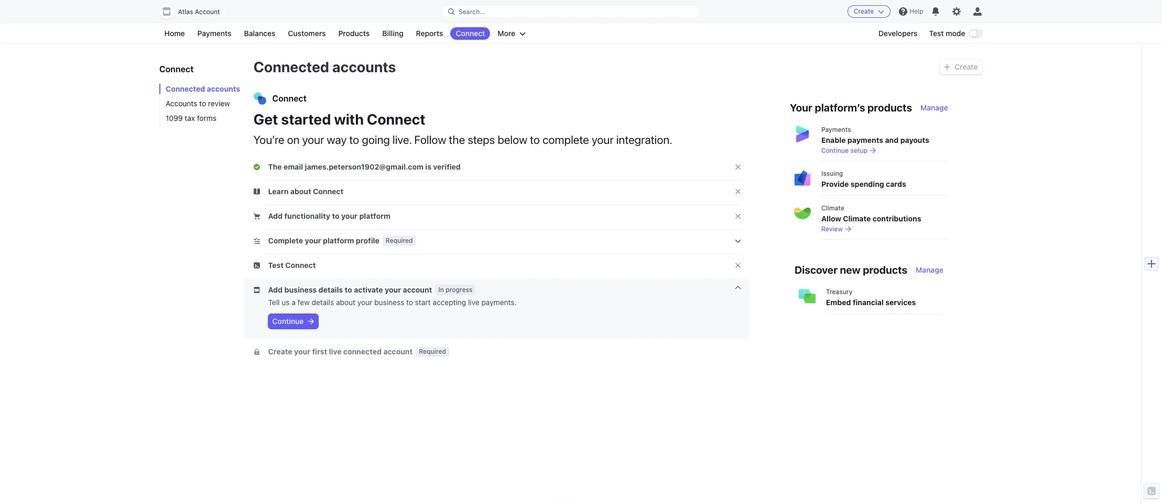 Task type: describe. For each thing, give the bounding box(es) containing it.
business inside 'dropdown button'
[[284, 286, 317, 295]]

payments for payments enable payments and payouts
[[821, 126, 851, 134]]

continue for continue
[[272, 317, 304, 326]]

Search… text field
[[442, 5, 699, 18]]

you're
[[253, 133, 284, 147]]

learn about connect
[[268, 187, 343, 196]]

review
[[208, 99, 230, 108]]

account
[[195, 8, 220, 16]]

accounts
[[165, 99, 197, 108]]

svg image for test connect
[[253, 263, 260, 269]]

continue for continue setup
[[821, 147, 849, 155]]

a
[[292, 298, 296, 307]]

manage for discover new products
[[916, 266, 943, 275]]

test connect button
[[253, 261, 318, 271]]

products link
[[333, 27, 375, 40]]

more button
[[492, 27, 531, 40]]

connected accounts link
[[159, 84, 243, 94]]

your inside dropdown button
[[305, 236, 321, 245]]

svg image for learn about connect
[[253, 189, 260, 195]]

to right the way
[[349, 133, 359, 147]]

add for add business details to activate your account
[[268, 286, 283, 295]]

1099 tax forms
[[165, 114, 216, 123]]

payments enable payments and payouts
[[821, 126, 929, 145]]

1 vertical spatial details
[[312, 298, 334, 307]]

connect inside test connect dropdown button
[[285, 261, 316, 270]]

payments
[[848, 136, 883, 145]]

to up complete your platform profile
[[332, 212, 339, 221]]

home
[[164, 29, 185, 38]]

help button
[[895, 3, 928, 20]]

add functionality to your platform
[[268, 212, 390, 221]]

1 vertical spatial about
[[336, 298, 355, 307]]

reports
[[416, 29, 443, 38]]

add business details to activate your account
[[268, 286, 432, 295]]

1 horizontal spatial connected accounts
[[253, 58, 396, 75]]

balances
[[244, 29, 275, 38]]

test for test mode
[[929, 29, 944, 38]]

connected
[[343, 348, 382, 356]]

1 vertical spatial business
[[374, 298, 404, 307]]

payments link
[[192, 27, 237, 40]]

provide
[[821, 180, 849, 189]]

0 vertical spatial accounts
[[332, 58, 396, 75]]

balances link
[[239, 27, 281, 40]]

0 vertical spatial live
[[468, 298, 479, 307]]

test mode
[[929, 29, 965, 38]]

continue setup link
[[821, 147, 946, 155]]

your
[[790, 102, 812, 114]]

complete
[[268, 236, 303, 245]]

0 horizontal spatial connected accounts
[[165, 84, 240, 93]]

is
[[425, 162, 431, 171]]

0 vertical spatial create button
[[847, 5, 891, 18]]

in progress
[[438, 286, 473, 294]]

account inside 'dropdown button'
[[403, 286, 432, 295]]

accepting
[[433, 298, 466, 307]]

manage for your platform's products
[[920, 103, 948, 112]]

1 vertical spatial create
[[955, 62, 978, 71]]

tell
[[268, 298, 280, 307]]

treasury
[[826, 288, 853, 296]]

payments for payments
[[197, 29, 231, 38]]

continue setup
[[821, 147, 868, 155]]

Search… search field
[[442, 5, 699, 18]]

create your first live connected account
[[268, 348, 413, 356]]

connect inside learn about connect dropdown button
[[313, 187, 343, 196]]

about inside learn about connect dropdown button
[[290, 187, 311, 196]]

atlas account button
[[159, 4, 230, 19]]

to left start
[[406, 298, 413, 307]]

allow
[[821, 214, 841, 223]]

1 vertical spatial required
[[419, 348, 446, 356]]

james.peterson1902@gmail.com
[[305, 162, 423, 171]]

complete your platform profile button
[[253, 236, 382, 246]]

notifications image
[[932, 7, 940, 16]]

0 horizontal spatial create
[[268, 348, 292, 356]]

steps
[[468, 133, 495, 147]]

customers link
[[283, 27, 331, 40]]

activate
[[354, 286, 383, 295]]

payments.
[[481, 298, 517, 307]]

below
[[498, 133, 527, 147]]

svg image for create
[[944, 64, 951, 70]]

services
[[885, 298, 916, 307]]

mode
[[946, 29, 965, 38]]

the
[[268, 162, 282, 171]]

cards
[[886, 180, 906, 189]]

connect inside get started with connect you're on your way to going live. follow the steps below to complete your integration.
[[367, 111, 425, 128]]

1 horizontal spatial create
[[854, 7, 874, 15]]

products for your platform's products
[[868, 102, 912, 114]]

spending
[[851, 180, 884, 189]]

connect up the started
[[272, 94, 307, 103]]

the email james.peterson1902@gmail.com is verified
[[268, 162, 461, 171]]

more
[[498, 29, 515, 38]]

customers
[[288, 29, 326, 38]]

discover
[[795, 264, 838, 276]]

tell us a few details about your business to start accepting live payments.
[[268, 298, 517, 307]]

1 vertical spatial account
[[383, 348, 413, 356]]

live.
[[393, 133, 412, 147]]

get started with connect you're on your way to going live. follow the steps below to complete your integration.
[[253, 111, 672, 147]]

platform inside "complete your platform profile" dropdown button
[[323, 236, 354, 245]]

atlas account
[[178, 8, 220, 16]]

progress
[[446, 286, 473, 294]]

your right the on
[[302, 133, 324, 147]]

complete
[[543, 133, 589, 147]]

enable
[[821, 136, 846, 145]]

your up profile
[[341, 212, 357, 221]]

reports link
[[411, 27, 448, 40]]

svg image for continue
[[308, 319, 314, 325]]

add functionality to your platform button
[[253, 211, 393, 222]]

manage link for your platform's products
[[920, 103, 948, 113]]

your down activate
[[357, 298, 372, 307]]

start
[[415, 298, 431, 307]]

embed
[[826, 298, 851, 307]]



Task type: vqa. For each thing, say whether or not it's contained in the screenshot.
Issuing Provide spending cards
yes



Task type: locate. For each thing, give the bounding box(es) containing it.
svg image
[[944, 64, 951, 70], [253, 164, 260, 170], [253, 189, 260, 195], [253, 349, 260, 355]]

search…
[[459, 8, 485, 15]]

1 vertical spatial accounts
[[207, 84, 240, 93]]

add
[[268, 212, 283, 221], [268, 286, 283, 295]]

products
[[868, 102, 912, 114], [863, 264, 907, 276]]

1 horizontal spatial create button
[[940, 60, 982, 74]]

connected up accounts
[[165, 84, 205, 93]]

platform's
[[815, 102, 865, 114]]

0 vertical spatial business
[[284, 286, 317, 295]]

products up treasury embed financial services
[[863, 264, 907, 276]]

test down the complete
[[268, 261, 284, 270]]

1 horizontal spatial platform
[[359, 212, 390, 221]]

0 vertical spatial manage link
[[920, 103, 948, 113]]

svg image
[[253, 213, 260, 220], [253, 238, 260, 244], [253, 263, 260, 269], [253, 287, 260, 294], [308, 319, 314, 325]]

0 vertical spatial create
[[854, 7, 874, 15]]

1 horizontal spatial business
[[374, 298, 404, 307]]

in
[[438, 286, 444, 294]]

your right complete on the top
[[592, 133, 614, 147]]

payments up enable
[[821, 126, 851, 134]]

connected accounts down customers link
[[253, 58, 396, 75]]

account up start
[[403, 286, 432, 295]]

accounts
[[332, 58, 396, 75], [207, 84, 240, 93]]

products
[[338, 29, 370, 38]]

manage
[[920, 103, 948, 112], [916, 266, 943, 275]]

climate allow climate contributions
[[821, 204, 921, 223]]

create button up developers
[[847, 5, 891, 18]]

live
[[468, 298, 479, 307], [329, 348, 341, 356]]

connect down the complete
[[285, 261, 316, 270]]

details left activate
[[318, 286, 343, 295]]

add down the learn
[[268, 212, 283, 221]]

svg image inside "complete your platform profile" dropdown button
[[253, 238, 260, 244]]

accounts to review link
[[159, 99, 243, 109]]

home link
[[159, 27, 190, 40]]

your down functionality
[[305, 236, 321, 245]]

payments
[[197, 29, 231, 38], [821, 126, 851, 134]]

accounts to review
[[165, 99, 230, 108]]

connect up the live.
[[367, 111, 425, 128]]

0 horizontal spatial payments
[[197, 29, 231, 38]]

issuing
[[821, 170, 843, 178]]

connect link
[[451, 27, 490, 40]]

review
[[821, 225, 843, 233]]

test connect
[[268, 261, 316, 270]]

developers link
[[873, 27, 923, 40]]

0 vertical spatial account
[[403, 286, 432, 295]]

started
[[281, 111, 331, 128]]

integration.
[[616, 133, 672, 147]]

about right the learn
[[290, 187, 311, 196]]

few
[[298, 298, 310, 307]]

to right "below"
[[530, 133, 540, 147]]

connected down customers link
[[253, 58, 329, 75]]

svg image inside learn about connect dropdown button
[[253, 189, 260, 195]]

products up payments enable payments and payouts
[[868, 102, 912, 114]]

1 vertical spatial continue
[[272, 317, 304, 326]]

connected accounts up the accounts to review link
[[165, 84, 240, 93]]

required down start
[[419, 348, 446, 356]]

profile
[[356, 236, 379, 245]]

1 vertical spatial connected accounts
[[165, 84, 240, 93]]

0 horizontal spatial connected
[[165, 84, 205, 93]]

1 vertical spatial manage link
[[916, 265, 943, 276]]

setup
[[850, 147, 868, 155]]

0 vertical spatial required
[[386, 237, 413, 245]]

to
[[199, 99, 206, 108], [349, 133, 359, 147], [530, 133, 540, 147], [332, 212, 339, 221], [345, 286, 352, 295], [406, 298, 413, 307]]

first
[[312, 348, 327, 356]]

0 vertical spatial details
[[318, 286, 343, 295]]

0 horizontal spatial required
[[386, 237, 413, 245]]

manage link for discover new products
[[916, 265, 943, 276]]

1 vertical spatial test
[[268, 261, 284, 270]]

details right 'few'
[[312, 298, 334, 307]]

live right first at the bottom of the page
[[329, 348, 341, 356]]

your platform's products
[[790, 102, 912, 114]]

svg image down test connect dropdown button at the left bottom
[[253, 287, 260, 294]]

climate
[[821, 204, 844, 212], [843, 214, 871, 223]]

0 horizontal spatial platform
[[323, 236, 354, 245]]

svg image left the complete
[[253, 238, 260, 244]]

1 vertical spatial products
[[863, 264, 907, 276]]

climate right allow
[[843, 214, 871, 223]]

live down progress
[[468, 298, 479, 307]]

0 vertical spatial manage
[[920, 103, 948, 112]]

connect up add functionality to your platform
[[313, 187, 343, 196]]

us
[[282, 298, 290, 307]]

0 vertical spatial platform
[[359, 212, 390, 221]]

svg image left "test connect"
[[253, 263, 260, 269]]

create button
[[847, 5, 891, 18], [940, 60, 982, 74]]

svg image inside test connect dropdown button
[[253, 263, 260, 269]]

billing
[[382, 29, 403, 38]]

2 add from the top
[[268, 286, 283, 295]]

review link
[[821, 225, 946, 234]]

tax
[[184, 114, 195, 123]]

create
[[854, 7, 874, 15], [955, 62, 978, 71], [268, 348, 292, 356]]

manage link up payouts
[[920, 103, 948, 113]]

accounts down products link
[[332, 58, 396, 75]]

way
[[327, 133, 347, 147]]

1 horizontal spatial test
[[929, 29, 944, 38]]

treasury embed financial services
[[826, 288, 916, 307]]

0 vertical spatial test
[[929, 29, 944, 38]]

learn about connect button
[[253, 187, 346, 197]]

1 vertical spatial manage
[[916, 266, 943, 275]]

accounts up review
[[207, 84, 240, 93]]

platform up profile
[[359, 212, 390, 221]]

connect inside connect link
[[456, 29, 485, 38]]

continue down enable
[[821, 147, 849, 155]]

1 horizontal spatial live
[[468, 298, 479, 307]]

financial
[[853, 298, 884, 307]]

svg image for add business details to activate your account
[[253, 287, 260, 294]]

1 horizontal spatial required
[[419, 348, 446, 356]]

svg image for add functionality to your platform
[[253, 213, 260, 220]]

billing link
[[377, 27, 409, 40]]

manage up payouts
[[920, 103, 948, 112]]

2 horizontal spatial create
[[955, 62, 978, 71]]

test left "mode"
[[929, 29, 944, 38]]

continue link
[[268, 315, 318, 329]]

email
[[284, 162, 303, 171]]

svg image for create your first live connected account
[[253, 349, 260, 355]]

developers
[[879, 29, 918, 38]]

0 horizontal spatial continue
[[272, 317, 304, 326]]

1 horizontal spatial about
[[336, 298, 355, 307]]

0 horizontal spatial about
[[290, 187, 311, 196]]

about
[[290, 187, 311, 196], [336, 298, 355, 307]]

to down the connected accounts link
[[199, 99, 206, 108]]

0 vertical spatial connected
[[253, 58, 329, 75]]

products for discover new products
[[863, 264, 907, 276]]

1 horizontal spatial payments
[[821, 126, 851, 134]]

on
[[287, 133, 300, 147]]

manage up services
[[916, 266, 943, 275]]

platform inside add functionality to your platform 'dropdown button'
[[359, 212, 390, 221]]

create down "mode"
[[955, 62, 978, 71]]

svg image inside add functionality to your platform 'dropdown button'
[[253, 213, 260, 220]]

add up tell
[[268, 286, 283, 295]]

verified
[[433, 162, 461, 171]]

account
[[403, 286, 432, 295], [383, 348, 413, 356]]

connect down search…
[[456, 29, 485, 38]]

complete your platform profile
[[268, 236, 379, 245]]

payouts
[[900, 136, 929, 145]]

1 vertical spatial live
[[329, 348, 341, 356]]

create button down "mode"
[[940, 60, 982, 74]]

1 vertical spatial add
[[268, 286, 283, 295]]

1 horizontal spatial accounts
[[332, 58, 396, 75]]

create up developers link
[[854, 7, 874, 15]]

atlas
[[178, 8, 193, 16]]

manage link
[[920, 103, 948, 113], [916, 265, 943, 276]]

1 vertical spatial payments
[[821, 126, 851, 134]]

0 vertical spatial add
[[268, 212, 283, 221]]

manage link up services
[[916, 265, 943, 276]]

1099
[[165, 114, 182, 123]]

business
[[284, 286, 317, 295], [374, 298, 404, 307]]

0 horizontal spatial test
[[268, 261, 284, 270]]

svg image for the email james.peterson1902@gmail.com is verified
[[253, 164, 260, 170]]

add for add functionality to your platform
[[268, 212, 283, 221]]

issuing provide spending cards
[[821, 170, 906, 189]]

details inside 'dropdown button'
[[318, 286, 343, 295]]

0 vertical spatial connected accounts
[[253, 58, 396, 75]]

continue down the us
[[272, 317, 304, 326]]

about down add business details to activate your account 'dropdown button'
[[336, 298, 355, 307]]

contributions
[[873, 214, 921, 223]]

0 horizontal spatial live
[[329, 348, 341, 356]]

account right connected
[[383, 348, 413, 356]]

0 vertical spatial payments
[[197, 29, 231, 38]]

connect up the connected accounts link
[[159, 64, 193, 74]]

svg image inside continue link
[[308, 319, 314, 325]]

test for test connect
[[268, 261, 284, 270]]

0 vertical spatial products
[[868, 102, 912, 114]]

climate up allow
[[821, 204, 844, 212]]

1 vertical spatial platform
[[323, 236, 354, 245]]

1099 tax forms link
[[159, 113, 243, 124]]

payments inside payments enable payments and payouts
[[821, 126, 851, 134]]

required
[[386, 237, 413, 245], [419, 348, 446, 356]]

functionality
[[284, 212, 330, 221]]

business down activate
[[374, 298, 404, 307]]

payments down account
[[197, 29, 231, 38]]

forms
[[197, 114, 216, 123]]

platform down add functionality to your platform
[[323, 236, 354, 245]]

1 add from the top
[[268, 212, 283, 221]]

with
[[334, 111, 364, 128]]

0 horizontal spatial business
[[284, 286, 317, 295]]

to left activate
[[345, 286, 352, 295]]

learn
[[268, 187, 288, 196]]

2 vertical spatial create
[[268, 348, 292, 356]]

1 horizontal spatial connected
[[253, 58, 329, 75]]

1 vertical spatial create button
[[940, 60, 982, 74]]

0 horizontal spatial create button
[[847, 5, 891, 18]]

required right profile
[[386, 237, 413, 245]]

create down continue link
[[268, 348, 292, 356]]

0 vertical spatial continue
[[821, 147, 849, 155]]

1 vertical spatial connected
[[165, 84, 205, 93]]

1 vertical spatial climate
[[843, 214, 871, 223]]

0 horizontal spatial accounts
[[207, 84, 240, 93]]

going
[[362, 133, 390, 147]]

1 horizontal spatial continue
[[821, 147, 849, 155]]

your left first at the bottom of the page
[[294, 348, 310, 356]]

business up 'few'
[[284, 286, 317, 295]]

help
[[910, 7, 923, 15]]

add business details to activate your account button
[[253, 285, 434, 296]]

your
[[302, 133, 324, 147], [592, 133, 614, 147], [341, 212, 357, 221], [305, 236, 321, 245], [385, 286, 401, 295], [357, 298, 372, 307], [294, 348, 310, 356]]

svg image inside add business details to activate your account 'dropdown button'
[[253, 287, 260, 294]]

0 vertical spatial climate
[[821, 204, 844, 212]]

discover new products
[[795, 264, 907, 276]]

0 vertical spatial about
[[290, 187, 311, 196]]

and
[[885, 136, 899, 145]]

your up tell us a few details about your business to start accepting live payments.
[[385, 286, 401, 295]]

svg image down learn about connect dropdown button
[[253, 213, 260, 220]]

svg image down 'few'
[[308, 319, 314, 325]]

svg image for complete your platform profile
[[253, 238, 260, 244]]

test inside dropdown button
[[268, 261, 284, 270]]



